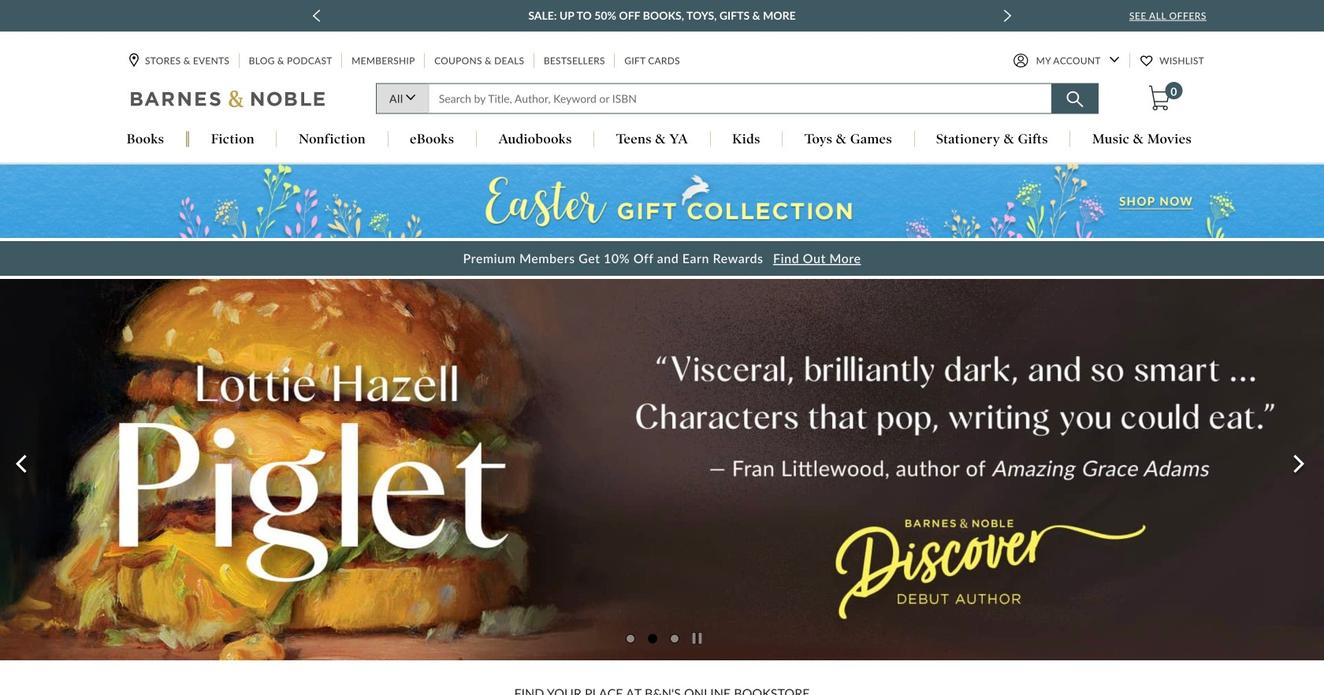 Task type: vqa. For each thing, say whether or not it's contained in the screenshot.
the bottom house
no



Task type: locate. For each thing, give the bounding box(es) containing it.
down arrow image
[[1109, 56, 1120, 63]]

Search by Title, Author, Keyword or ISBN text field
[[429, 83, 1052, 114]]

main content
[[0, 164, 1324, 695]]

search image
[[1067, 91, 1083, 108]]

logo image
[[131, 89, 326, 111]]

user image
[[1013, 53, 1028, 68]]

None field
[[429, 83, 1052, 114]]

next slide / item image
[[1004, 9, 1012, 22]]

cart image
[[1149, 86, 1170, 111]]



Task type: describe. For each thing, give the bounding box(es) containing it.
easter gift collection - shop now image
[[0, 164, 1324, 238]]

visceral, brilliantly dark, and so smart... characters that pop, writing you could eat. --fran littlewood, author of amazing grace adams image
[[0, 229, 1324, 695]]

previous slide / item image
[[312, 9, 320, 22]]



